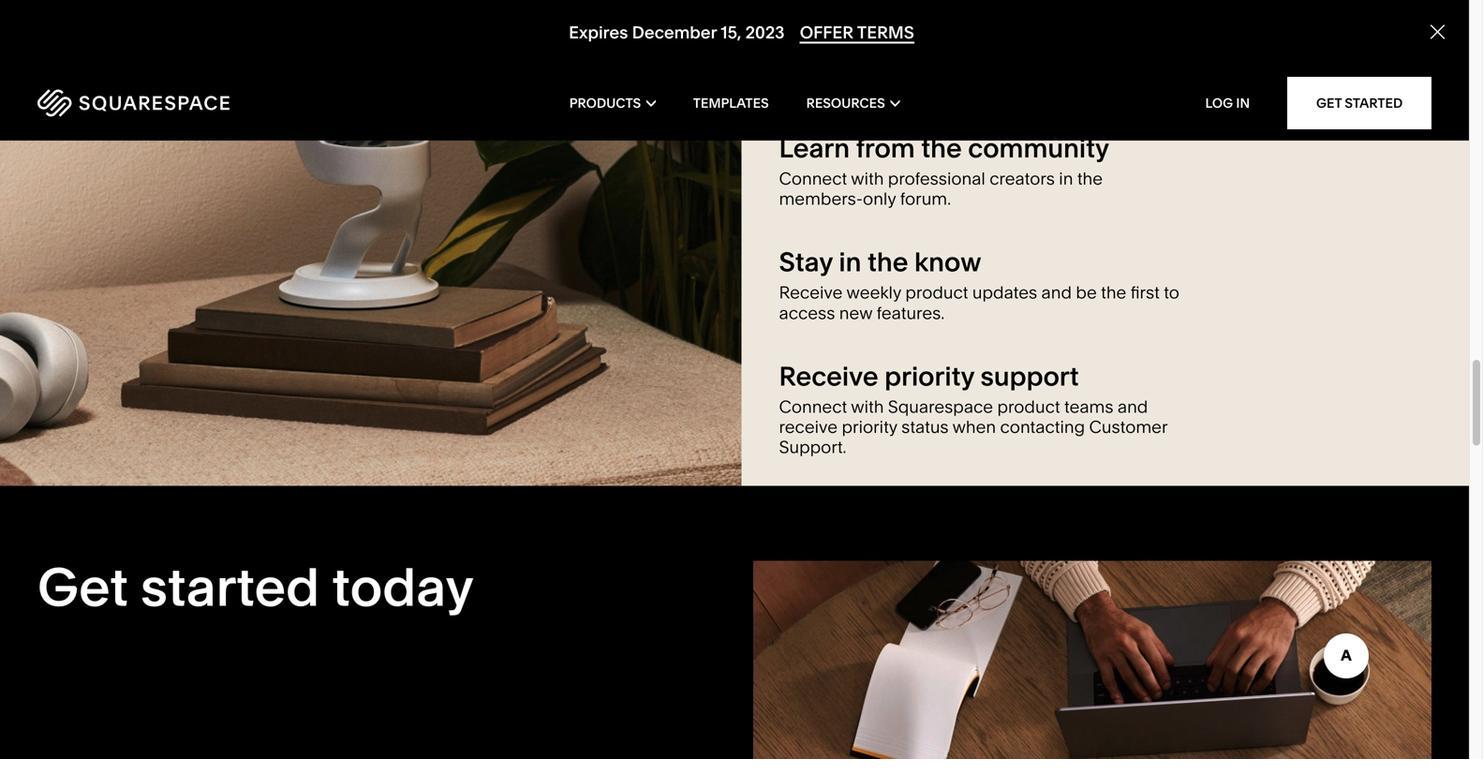 Task type: locate. For each thing, give the bounding box(es) containing it.
learn
[[779, 132, 850, 164]]

forum.
[[900, 188, 951, 209]]

product inside stay in the know receive weekly product updates and be the first to access new features.
[[906, 282, 969, 303]]

receive inside stay in the know receive weekly product updates and be the first to access new features.
[[779, 282, 843, 303]]

offer
[[800, 22, 854, 43]]

log
[[1206, 95, 1234, 111]]

priority up squarespace
[[885, 360, 975, 392]]

get
[[1317, 95, 1342, 111], [37, 555, 128, 619]]

1 connect from the top
[[779, 168, 847, 189]]

and
[[1042, 282, 1072, 303], [1118, 396, 1148, 417]]

access
[[779, 303, 835, 323]]

1 vertical spatial get
[[37, 555, 128, 619]]

with left status
[[851, 396, 884, 417]]

product inside receive priority support connect with squarespace product teams and receive priority status when contacting customer support.
[[998, 396, 1061, 417]]

connect up "support."
[[779, 396, 847, 417]]

0 vertical spatial product
[[906, 282, 969, 303]]

today
[[332, 555, 474, 619]]

products button
[[570, 66, 656, 141]]

squarespace logo image
[[37, 89, 230, 117]]

and right teams
[[1118, 396, 1148, 417]]

receive up receive
[[779, 360, 879, 392]]

contacting
[[1000, 417, 1085, 437]]

in
[[1237, 95, 1250, 111]]

the down community
[[1078, 168, 1103, 189]]

2 with from the top
[[851, 396, 884, 417]]

squarespace
[[888, 396, 994, 417]]

templates link
[[693, 66, 769, 141]]

product down support
[[998, 396, 1061, 417]]

1 vertical spatial and
[[1118, 396, 1148, 417]]

1 with from the top
[[851, 168, 884, 189]]

with inside 'learn from the community connect with professional creators in the members-only forum.'
[[851, 168, 884, 189]]

receive
[[779, 282, 843, 303], [779, 360, 879, 392]]

with down from
[[851, 168, 884, 189]]

connect inside 'learn from the community connect with professional creators in the members-only forum.'
[[779, 168, 847, 189]]

2 connect from the top
[[779, 396, 847, 417]]

and left be at the right top of the page
[[1042, 282, 1072, 303]]

and inside receive priority support connect with squarespace product teams and receive priority status when contacting customer support.
[[1118, 396, 1148, 417]]

receive
[[779, 417, 838, 437]]

1 vertical spatial in
[[839, 246, 862, 278]]

1 vertical spatial product
[[998, 396, 1061, 417]]

receive priority support connect with squarespace product teams and receive priority status when contacting customer support.
[[779, 360, 1168, 458]]

products
[[570, 95, 641, 111]]

the right be at the right top of the page
[[1101, 282, 1127, 303]]

log             in link
[[1206, 95, 1250, 111]]

receive down 'stay'
[[779, 282, 843, 303]]

2023
[[746, 22, 785, 43]]

only
[[863, 188, 896, 209]]

0 vertical spatial with
[[851, 168, 884, 189]]

started
[[141, 555, 320, 619]]

connect down "learn"
[[779, 168, 847, 189]]

0 vertical spatial priority
[[885, 360, 975, 392]]

in down community
[[1059, 168, 1074, 189]]

stay in the know receive weekly product updates and be the first to access new features.
[[779, 246, 1180, 323]]

offer terms link
[[800, 22, 915, 44]]

learn from the community connect with professional creators in the members-only forum.
[[779, 132, 1110, 209]]

professional
[[888, 168, 986, 189]]

started
[[1345, 95, 1403, 111]]

connect inside receive priority support connect with squarespace product teams and receive priority status when contacting customer support.
[[779, 396, 847, 417]]

1 horizontal spatial and
[[1118, 396, 1148, 417]]

and inside stay in the know receive weekly product updates and be the first to access new features.
[[1042, 282, 1072, 303]]

members-
[[779, 188, 863, 209]]

1 vertical spatial with
[[851, 396, 884, 417]]

1 vertical spatial connect
[[779, 396, 847, 417]]

expires december 15, 2023
[[569, 22, 785, 43]]

with
[[851, 168, 884, 189], [851, 396, 884, 417]]

the up weekly
[[868, 246, 909, 278]]

the
[[921, 132, 962, 164], [1078, 168, 1103, 189], [868, 246, 909, 278], [1101, 282, 1127, 303]]

priority
[[885, 360, 975, 392], [842, 417, 898, 437]]

microphone on desk image
[[0, 0, 742, 486]]

1 vertical spatial receive
[[779, 360, 879, 392]]

0 horizontal spatial in
[[839, 246, 862, 278]]

1 horizontal spatial product
[[998, 396, 1061, 417]]

1 receive from the top
[[779, 282, 843, 303]]

in inside 'learn from the community connect with professional creators in the members-only forum.'
[[1059, 168, 1074, 189]]

product for the
[[906, 282, 969, 303]]

0 horizontal spatial get
[[37, 555, 128, 619]]

get started today
[[37, 555, 474, 619]]

offer terms
[[800, 22, 915, 43]]

get inside 'link'
[[1317, 95, 1342, 111]]

the up professional
[[921, 132, 962, 164]]

resources
[[807, 95, 885, 111]]

1 horizontal spatial in
[[1059, 168, 1074, 189]]

in
[[1059, 168, 1074, 189], [839, 246, 862, 278]]

0 horizontal spatial and
[[1042, 282, 1072, 303]]

receive inside receive priority support connect with squarespace product teams and receive priority status when contacting customer support.
[[779, 360, 879, 392]]

priority left status
[[842, 417, 898, 437]]

and for receive priority support
[[1118, 396, 1148, 417]]

customer
[[1090, 417, 1168, 437]]

weekly
[[847, 282, 902, 303]]

from
[[856, 132, 915, 164]]

1 vertical spatial priority
[[842, 417, 898, 437]]

0 vertical spatial get
[[1317, 95, 1342, 111]]

teams
[[1065, 396, 1114, 417]]

product down know
[[906, 282, 969, 303]]

get started
[[1317, 95, 1403, 111]]

0 vertical spatial receive
[[779, 282, 843, 303]]

in up weekly
[[839, 246, 862, 278]]

2 receive from the top
[[779, 360, 879, 392]]

connect
[[779, 168, 847, 189], [779, 396, 847, 417]]

1 horizontal spatial get
[[1317, 95, 1342, 111]]

log             in
[[1206, 95, 1250, 111]]

community
[[968, 132, 1110, 164]]

0 horizontal spatial product
[[906, 282, 969, 303]]

0 vertical spatial and
[[1042, 282, 1072, 303]]

0 vertical spatial connect
[[779, 168, 847, 189]]

product
[[906, 282, 969, 303], [998, 396, 1061, 417]]

0 vertical spatial in
[[1059, 168, 1074, 189]]



Task type: vqa. For each thing, say whether or not it's contained in the screenshot.
Back
no



Task type: describe. For each thing, give the bounding box(es) containing it.
new
[[839, 303, 873, 323]]

with inside receive priority support connect with squarespace product teams and receive priority status when contacting customer support.
[[851, 396, 884, 417]]

squarespace logo link
[[37, 89, 316, 117]]

templates
[[693, 95, 769, 111]]

get started link
[[1288, 77, 1432, 129]]

updates
[[973, 282, 1038, 303]]

support.
[[779, 437, 847, 458]]

features.
[[877, 303, 945, 323]]

when
[[953, 417, 996, 437]]

in inside stay in the know receive weekly product updates and be the first to access new features.
[[839, 246, 862, 278]]

to
[[1164, 282, 1180, 303]]

product for support
[[998, 396, 1061, 417]]

creators
[[990, 168, 1055, 189]]

and for stay in the know
[[1042, 282, 1072, 303]]

know
[[915, 246, 982, 278]]

stay
[[779, 246, 833, 278]]

terms
[[857, 22, 915, 43]]

resources button
[[807, 66, 900, 141]]

get for get started
[[1317, 95, 1342, 111]]

support
[[981, 360, 1079, 392]]

get for get started today
[[37, 555, 128, 619]]

be
[[1076, 282, 1097, 303]]

expires
[[569, 22, 628, 43]]

status
[[902, 417, 949, 437]]

december
[[632, 22, 717, 43]]

15,
[[721, 22, 742, 43]]

first
[[1131, 282, 1160, 303]]



